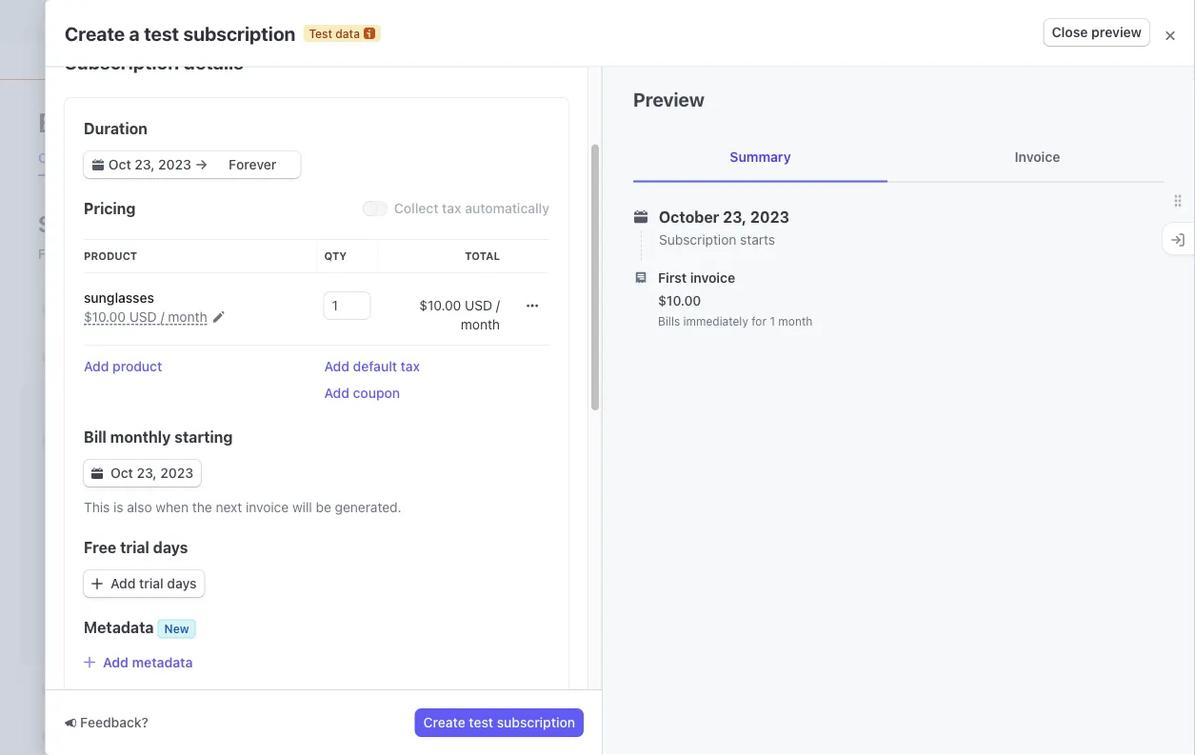 Task type: locate. For each thing, give the bounding box(es) containing it.
1 vertical spatial trial
[[139, 576, 164, 592]]

days up create test subscription link
[[153, 539, 188, 557]]

days inside button
[[167, 576, 197, 592]]

0 vertical spatial guide
[[118, 211, 178, 237]]

test inside starter guide follow these recommended tasks, test functionality, or get started with subscriptions and invoices. customize guide
[[251, 246, 275, 262]]

1 horizontal spatial month
[[461, 317, 500, 333]]

pricing
[[84, 200, 136, 218]]

invoices inside the sell directly using subscriptions and invoices
[[72, 450, 126, 466]]

guide up recommended on the left
[[118, 211, 178, 237]]

1 horizontal spatial create test subscription
[[424, 715, 575, 731]]

add default tax
[[324, 359, 420, 375]]

qty
[[324, 251, 347, 263]]

1 horizontal spatial /
[[496, 298, 500, 314]]

invoice inside first invoice $10.00 bills immediately for 1 month
[[690, 270, 736, 285]]

trial down free trial days
[[139, 576, 164, 592]]

coupon
[[353, 386, 400, 402]]

$10.00 usd / month inside button
[[84, 310, 207, 325]]

days up new
[[167, 576, 197, 592]]

subscriptions down automatically
[[478, 246, 561, 262]]

or inside starter guide follow these recommended tasks, test functionality, or get started with subscriptions and invoices. customize guide
[[361, 246, 374, 262]]

0 vertical spatial subscriptions
[[478, 246, 561, 262]]

add down free trial days
[[111, 576, 136, 592]]

0 vertical spatial 2023
[[751, 208, 790, 226]]

for left one-
[[160, 496, 177, 512]]

the
[[192, 500, 212, 516]]

bill
[[84, 429, 107, 447]]

1 horizontal spatial svg image
[[527, 301, 538, 312]]

oct 23, 2023
[[111, 466, 194, 482]]

1 vertical spatial subscriptions
[[193, 431, 283, 447]]

or
[[361, 246, 374, 262], [351, 477, 364, 493]]

trial inside button
[[139, 576, 164, 592]]

$10.00
[[658, 292, 702, 308], [420, 298, 461, 314], [84, 310, 126, 325]]

is
[[113, 500, 123, 516]]

invoices up docs
[[106, 496, 156, 512]]

1 horizontal spatial 2023
[[751, 208, 790, 226]]

subscription down a
[[65, 51, 179, 73]]

0 horizontal spatial $10.00
[[84, 310, 126, 325]]

0 horizontal spatial invoice
[[246, 500, 289, 516]]

subscriptions up the recurring
[[193, 431, 283, 447]]

add coupon button
[[324, 384, 400, 403]]

usd down total
[[465, 298, 493, 314]]

2023 inside october 23, 2023 subscription starts
[[751, 208, 790, 226]]

usd down sunglasses
[[129, 310, 157, 325]]

/
[[496, 298, 500, 314], [160, 310, 164, 325]]

invoices inside 'create subscriptions for recurring payments, or send invoices for one-off payments.'
[[106, 496, 156, 512]]

add inside "button"
[[84, 359, 109, 375]]

close
[[1052, 24, 1088, 40]]

1 horizontal spatial guide
[[720, 246, 756, 262]]

subscription
[[183, 22, 296, 44], [172, 578, 252, 594], [497, 715, 575, 731]]

2 horizontal spatial $10.00
[[658, 292, 702, 308]]

free trial days
[[84, 539, 188, 557]]

for
[[752, 315, 767, 328], [203, 477, 220, 493], [160, 496, 177, 512]]

add left coupon on the left
[[324, 386, 350, 402]]

1 vertical spatial 23,
[[137, 466, 157, 482]]

subscriptions
[[478, 246, 561, 262], [193, 431, 283, 447], [117, 477, 200, 493]]

0 vertical spatial create test subscription
[[97, 578, 252, 594]]

0 vertical spatial days
[[153, 539, 188, 557]]

for up the off
[[203, 477, 220, 493]]

0 vertical spatial trial
[[120, 539, 149, 557]]

$10.00 inside first invoice $10.00 bills immediately for 1 month
[[658, 292, 702, 308]]

add default tax button
[[324, 358, 420, 377]]

or left get
[[361, 246, 374, 262]]

2 horizontal spatial month
[[779, 315, 813, 328]]

recurring
[[224, 477, 280, 493]]

metadata
[[84, 619, 154, 637]]

add trial days
[[111, 576, 197, 592]]

create test subscription
[[97, 578, 252, 594], [424, 715, 575, 731]]

tax right collect
[[442, 201, 462, 217]]

1 vertical spatial for
[[203, 477, 220, 493]]

$10.00 down started on the top left of page
[[420, 298, 461, 314]]

days
[[153, 539, 188, 557], [167, 576, 197, 592]]

sell
[[72, 431, 97, 447]]

0 vertical spatial or
[[361, 246, 374, 262]]

starter
[[38, 211, 113, 237]]

add left 'product'
[[84, 359, 109, 375]]

1 horizontal spatial for
[[203, 477, 220, 493]]

0 horizontal spatial for
[[160, 496, 177, 512]]

oct 23, 2023 button
[[84, 461, 201, 487]]

1 horizontal spatial 23,
[[723, 208, 747, 226]]

add coupon
[[324, 386, 400, 402]]

$10.00 inside button
[[84, 310, 126, 325]]

$10.00 usd / month down with
[[420, 298, 500, 333]]

23, right oct
[[137, 466, 157, 482]]

1 vertical spatial subscription
[[659, 232, 737, 247]]

$10.00 up bills
[[658, 292, 702, 308]]

subscriptions up when
[[117, 477, 200, 493]]

invoices
[[72, 450, 126, 466], [106, 496, 156, 512]]

$10.00 usd / month down sunglasses
[[84, 310, 207, 325]]

invoices down the bill at the left bottom
[[72, 450, 126, 466]]

feedback? button
[[65, 714, 148, 733]]

create
[[65, 22, 125, 44], [72, 477, 113, 493], [97, 578, 140, 594], [424, 715, 466, 731]]

create inside 'create subscriptions for recurring payments, or send invoices for one-off payments.'
[[72, 477, 113, 493]]

create inside button
[[424, 715, 466, 731]]

23, inside "oct 23, 2023" 'button'
[[137, 466, 157, 482]]

or up generated.
[[351, 477, 364, 493]]

23, inside october 23, 2023 subscription starts
[[723, 208, 747, 226]]

subscription down october
[[659, 232, 737, 247]]

1 vertical spatial svg image
[[91, 579, 103, 590]]

0 horizontal spatial usd
[[129, 310, 157, 325]]

2 vertical spatial subscription
[[497, 715, 575, 731]]

and
[[564, 246, 587, 262], [286, 431, 311, 447]]

/ up 'product'
[[160, 310, 164, 325]]

2023 up when
[[160, 466, 194, 482]]

svg image
[[527, 301, 538, 312], [91, 468, 103, 480]]

subscription inside october 23, 2023 subscription starts
[[659, 232, 737, 247]]

2023 inside 'button'
[[160, 466, 194, 482]]

23, for oct
[[137, 466, 157, 482]]

1 vertical spatial svg image
[[91, 468, 103, 480]]

feedback?
[[80, 715, 148, 731]]

add for add product
[[84, 359, 109, 375]]

preview
[[634, 88, 705, 111]]

summary
[[730, 149, 791, 164]]

metadata
[[132, 655, 193, 671]]

2023
[[751, 208, 790, 226], [160, 466, 194, 482]]

2023 up starts
[[751, 208, 790, 226]]

2 vertical spatial for
[[160, 496, 177, 512]]

add down metadata
[[103, 655, 129, 671]]

invoice down customize guide link
[[690, 270, 736, 285]]

None text field
[[324, 293, 370, 320]]

0 horizontal spatial 2023
[[160, 466, 194, 482]]

0 vertical spatial for
[[752, 315, 767, 328]]

0 horizontal spatial and
[[286, 431, 311, 447]]

a
[[129, 22, 140, 44]]

and up payments,
[[286, 431, 311, 447]]

starts
[[740, 232, 776, 247]]

1 horizontal spatial and
[[564, 246, 587, 262]]

test inside button
[[469, 715, 494, 731]]

1 vertical spatial invoice
[[246, 500, 289, 516]]

0 horizontal spatial 23,
[[137, 466, 157, 482]]

and left invoices.
[[564, 246, 587, 262]]

month down total
[[461, 317, 500, 333]]

guide up first invoice $10.00 bills immediately for 1 month
[[720, 246, 756, 262]]

0 vertical spatial 23,
[[723, 208, 747, 226]]

guide
[[118, 211, 178, 237], [720, 246, 756, 262]]

tax right default
[[401, 359, 420, 375]]

0 vertical spatial invoice
[[690, 270, 736, 285]]

0 horizontal spatial svg image
[[91, 468, 103, 480]]

0 horizontal spatial subscription
[[65, 51, 179, 73]]

test
[[309, 26, 332, 40]]

2 vertical spatial subscriptions
[[117, 477, 200, 493]]

tab list
[[634, 132, 1165, 182]]

$10.00 down sunglasses
[[84, 310, 126, 325]]

invoice
[[690, 270, 736, 285], [246, 500, 289, 516]]

for inside first invoice $10.00 bills immediately for 1 month
[[752, 315, 767, 328]]

0 vertical spatial and
[[564, 246, 587, 262]]

$10.00 usd / month
[[420, 298, 500, 333], [84, 310, 207, 325]]

1
[[770, 315, 776, 328]]

23,
[[723, 208, 747, 226], [137, 466, 157, 482]]

month right 1
[[779, 315, 813, 328]]

these
[[81, 246, 115, 262]]

for left 1
[[752, 315, 767, 328]]

2 horizontal spatial for
[[752, 315, 767, 328]]

0 vertical spatial invoices
[[72, 450, 126, 466]]

month down recommended on the left
[[168, 310, 207, 325]]

1 vertical spatial invoices
[[106, 496, 156, 512]]

svg image inside "oct 23, 2023" 'button'
[[91, 468, 103, 480]]

subscription
[[65, 51, 179, 73], [659, 232, 737, 247]]

add up add coupon
[[324, 359, 350, 375]]

1 vertical spatial tax
[[401, 359, 420, 375]]

1 horizontal spatial tax
[[442, 201, 462, 217]]

svg image down duration
[[92, 160, 104, 171]]

0 horizontal spatial tax
[[401, 359, 420, 375]]

1 vertical spatial and
[[286, 431, 311, 447]]

$10.00 usd / month button
[[84, 308, 224, 327]]

0 horizontal spatial month
[[168, 310, 207, 325]]

collect tax automatically
[[394, 201, 550, 217]]

trial right free
[[120, 539, 149, 557]]

month inside first invoice $10.00 bills immediately for 1 month
[[779, 315, 813, 328]]

this
[[84, 500, 110, 516]]

add for add metadata
[[103, 655, 129, 671]]

trial
[[120, 539, 149, 557], [139, 576, 164, 592]]

1 vertical spatial or
[[351, 477, 364, 493]]

tax inside button
[[401, 359, 420, 375]]

new
[[164, 623, 189, 636]]

this is also when the next invoice will be generated.
[[84, 500, 402, 516]]

/ down total
[[496, 298, 500, 314]]

svg image
[[92, 160, 104, 171], [91, 579, 103, 590]]

default
[[353, 359, 397, 375]]

23, up starts
[[723, 208, 747, 226]]

invoice down the recurring
[[246, 500, 289, 516]]

1 vertical spatial create test subscription
[[424, 715, 575, 731]]

tax
[[442, 201, 462, 217], [401, 359, 420, 375]]

1 vertical spatial 2023
[[160, 466, 194, 482]]

0 vertical spatial subscription
[[183, 22, 296, 44]]

get
[[377, 246, 397, 262]]

1 horizontal spatial invoice
[[690, 270, 736, 285]]

0 horizontal spatial $10.00 usd / month
[[84, 310, 207, 325]]

1 horizontal spatial subscription
[[659, 232, 737, 247]]

0 horizontal spatial /
[[160, 310, 164, 325]]

1 vertical spatial days
[[167, 576, 197, 592]]

data
[[336, 26, 360, 40]]

svg image down free
[[91, 579, 103, 590]]



Task type: describe. For each thing, give the bounding box(es) containing it.
with
[[448, 246, 474, 262]]

create test subscription link
[[72, 573, 260, 600]]

view docs
[[72, 524, 138, 539]]

started
[[401, 246, 445, 262]]

free
[[84, 539, 117, 557]]

add metadata
[[103, 655, 193, 671]]

total
[[465, 251, 500, 263]]

subscription details
[[65, 51, 244, 73]]

duration
[[84, 120, 148, 138]]

subscriptions inside the sell directly using subscriptions and invoices
[[193, 431, 283, 447]]

days for free trial days
[[153, 539, 188, 557]]

/ inside button
[[160, 310, 164, 325]]

customize
[[648, 246, 716, 262]]

and inside starter guide follow these recommended tasks, test functionality, or get started with subscriptions and invoices. customize guide
[[564, 246, 587, 262]]

0 horizontal spatial guide
[[118, 211, 178, 237]]

summary link
[[634, 132, 888, 181]]

add product button
[[84, 358, 162, 377]]

add metadata button
[[84, 655, 193, 671]]

0 vertical spatial tax
[[442, 201, 462, 217]]

invoice link
[[911, 132, 1165, 181]]

first invoice $10.00 bills immediately for 1 month
[[658, 270, 813, 328]]

0 horizontal spatial create test subscription
[[97, 578, 252, 594]]

be
[[316, 500, 331, 516]]

add trial days button
[[84, 571, 204, 598]]

starting
[[175, 429, 233, 447]]

customize guide link
[[648, 246, 769, 262]]

close preview
[[1052, 24, 1142, 40]]

create subscriptions for recurring payments, or send invoices for one-off payments.
[[72, 477, 364, 512]]

subscriptions inside 'create subscriptions for recurring payments, or send invoices for one-off payments.'
[[117, 477, 200, 493]]

1 horizontal spatial $10.00 usd / month
[[420, 298, 500, 333]]

0 vertical spatial svg image
[[92, 160, 104, 171]]

next
[[216, 500, 242, 516]]

data
[[599, 81, 625, 92]]

starter guide follow these recommended tasks, test functionality, or get started with subscriptions and invoices. customize guide
[[38, 211, 756, 262]]

send
[[72, 496, 102, 512]]

test
[[571, 81, 596, 92]]

notifications image
[[1028, 13, 1043, 29]]

docs
[[107, 524, 138, 539]]

and inside the sell directly using subscriptions and invoices
[[286, 431, 311, 447]]

payments,
[[284, 477, 347, 493]]

functionality,
[[278, 246, 357, 262]]

create test subscription button
[[416, 710, 583, 736]]

sell directly using subscriptions and invoices
[[72, 431, 311, 466]]

will
[[292, 500, 312, 516]]

october
[[659, 208, 720, 226]]

tasks,
[[211, 246, 248, 262]]

collect
[[394, 201, 439, 217]]

invoices.
[[591, 246, 644, 262]]

1 vertical spatial subscription
[[172, 578, 252, 594]]

2023 for october
[[751, 208, 790, 226]]

generated.
[[335, 500, 402, 516]]

off
[[209, 496, 226, 512]]

also
[[127, 500, 152, 516]]

automatically
[[465, 201, 550, 217]]

invoice
[[1015, 149, 1061, 164]]

trial for add
[[139, 576, 164, 592]]

directly
[[100, 431, 150, 447]]

1 vertical spatial guide
[[720, 246, 756, 262]]

trial for free
[[120, 539, 149, 557]]

end date field
[[208, 156, 297, 175]]

23, for october
[[723, 208, 747, 226]]

add product
[[84, 359, 162, 375]]

test data
[[571, 81, 625, 92]]

0 vertical spatial svg image
[[527, 301, 538, 312]]

follow
[[38, 246, 77, 262]]

days for add trial days
[[167, 576, 197, 592]]

preview
[[1092, 24, 1142, 40]]

add for add coupon
[[324, 386, 350, 402]]

oct
[[111, 466, 133, 482]]

month inside button
[[168, 310, 207, 325]]

add for add default tax
[[324, 359, 350, 375]]

one-
[[180, 496, 209, 512]]

bill monthly starting
[[84, 429, 233, 447]]

recommended
[[119, 246, 208, 262]]

product
[[113, 359, 162, 375]]

october 23, 2023 subscription starts
[[659, 208, 790, 247]]

create test subscription inside button
[[424, 715, 575, 731]]

billing
[[38, 106, 115, 138]]

or inside 'create subscriptions for recurring payments, or send invoices for one-off payments.'
[[351, 477, 364, 493]]

start date field
[[106, 156, 194, 175]]

tab list containing summary
[[634, 132, 1165, 182]]

add for add trial days
[[111, 576, 136, 592]]

1 horizontal spatial $10.00
[[420, 298, 461, 314]]

1 horizontal spatial usd
[[465, 298, 493, 314]]

bills
[[658, 315, 680, 328]]

using
[[154, 431, 190, 447]]

sunglasses
[[84, 291, 154, 306]]

subscriptions inside starter guide follow these recommended tasks, test functionality, or get started with subscriptions and invoices. customize guide
[[478, 246, 561, 262]]

subscription inside button
[[497, 715, 575, 731]]

svg image inside add trial days button
[[91, 579, 103, 590]]

immediately
[[684, 315, 749, 328]]

monthly
[[110, 429, 171, 447]]

0 vertical spatial subscription
[[65, 51, 179, 73]]

3
[[48, 433, 55, 446]]

test data
[[309, 26, 360, 40]]

2023 for oct
[[160, 466, 194, 482]]

details
[[183, 51, 244, 73]]

product
[[84, 251, 137, 263]]

view
[[72, 524, 104, 539]]

usd inside button
[[129, 310, 157, 325]]

first
[[658, 270, 687, 285]]



Task type: vqa. For each thing, say whether or not it's contained in the screenshot.
PHONE
no



